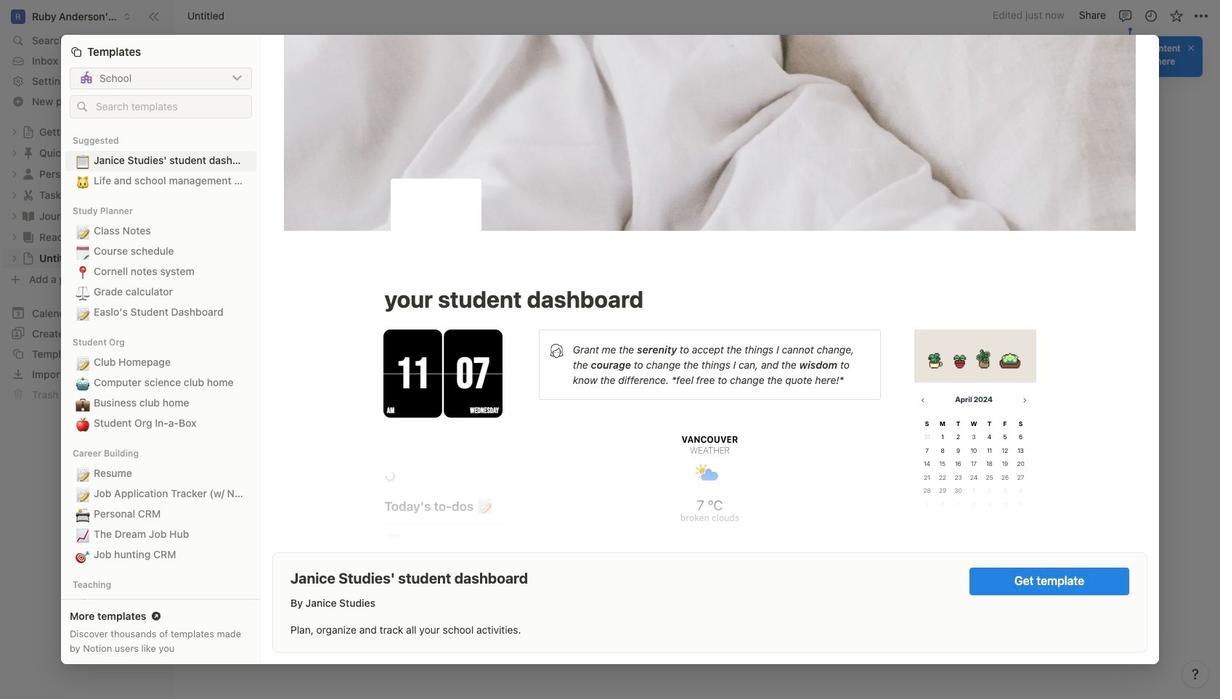 Task type: locate. For each thing, give the bounding box(es) containing it.
📝 image down ⚖️ image
[[76, 303, 90, 322]]

🤖 image
[[76, 374, 90, 393]]

2 📝 image from the top
[[76, 303, 90, 322]]

📝 image for 📇 'image'
[[76, 465, 90, 484]]

menu
[[440, 480, 833, 630]]

0 vertical spatial 📝 image
[[76, 222, 90, 241]]

1 vertical spatial 📝 image
[[76, 303, 90, 322]]

close sidebar image
[[148, 11, 160, 22]]

2 vertical spatial 📝 image
[[76, 485, 90, 504]]

📍 image
[[76, 263, 90, 282]]

📝 image
[[76, 222, 90, 241], [76, 303, 90, 322], [76, 485, 90, 504]]

🍎 image
[[76, 415, 90, 434]]

📝 image up the 🤖 image on the left bottom
[[76, 354, 90, 372]]

📝 image up 📇 'image'
[[76, 465, 90, 484]]

2 📝 image from the top
[[76, 465, 90, 484]]

📇 image
[[76, 505, 90, 524]]

👋 image
[[76, 596, 90, 615]]

0 vertical spatial 📝 image
[[76, 354, 90, 372]]

1 vertical spatial 📝 image
[[76, 465, 90, 484]]

📝 image up 📇 'image'
[[76, 485, 90, 504]]

📝 image up 🗓 icon
[[76, 222, 90, 241]]

📝 image
[[76, 354, 90, 372], [76, 465, 90, 484]]

1 📝 image from the top
[[76, 222, 90, 241]]

1 📝 image from the top
[[76, 354, 90, 372]]

📝 image for 💼 icon
[[76, 354, 90, 372]]



Task type: vqa. For each thing, say whether or not it's contained in the screenshot.
rightmost tab
no



Task type: describe. For each thing, give the bounding box(es) containing it.
3 📝 image from the top
[[76, 485, 90, 504]]

favorite image
[[1169, 8, 1184, 23]]

📋 image
[[76, 152, 90, 170]]

updates image
[[1144, 8, 1159, 23]]

Search templates text field
[[96, 101, 245, 112]]

📈 image
[[76, 526, 90, 545]]

💼 image
[[76, 394, 90, 413]]

⚖️ image
[[76, 283, 90, 302]]

comments image
[[1119, 8, 1133, 23]]

🎯 image
[[76, 546, 90, 565]]

page icon image
[[391, 179, 481, 269]]

🗓 image
[[76, 242, 90, 261]]

🐱 image
[[76, 172, 90, 191]]



